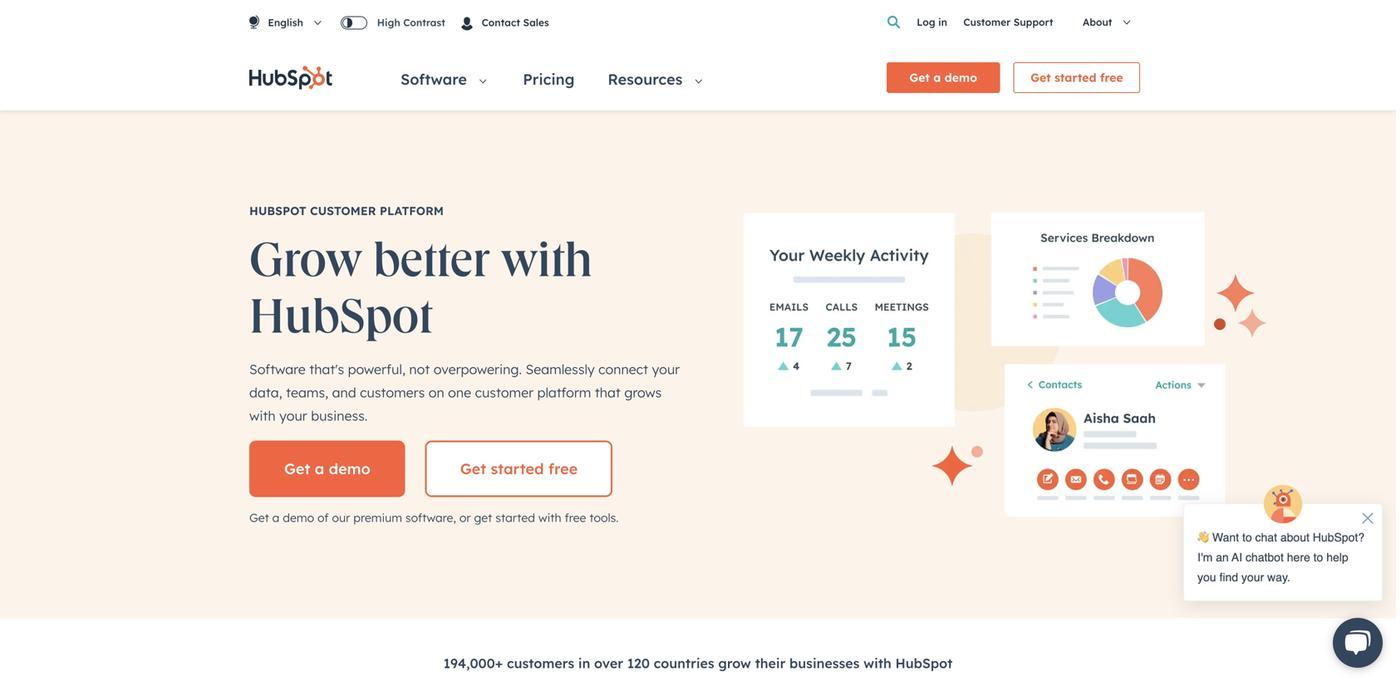 Task type: vqa. For each thing, say whether or not it's contained in the screenshot.
PLATFORM
yes



Task type: locate. For each thing, give the bounding box(es) containing it.
1 vertical spatial free
[[548, 460, 578, 478]]

in
[[939, 16, 948, 28], [578, 655, 590, 672]]

data,
[[249, 384, 282, 401]]

2 vertical spatial free
[[565, 511, 586, 525]]

in left over
[[578, 655, 590, 672]]

1 horizontal spatial customers
[[507, 655, 575, 672]]

with
[[501, 228, 593, 292], [249, 408, 276, 424], [539, 511, 562, 525], [864, 655, 892, 672]]

our
[[332, 511, 350, 525]]

log in link
[[917, 13, 948, 31]]

started up the get
[[491, 460, 544, 478]]

software up data,
[[249, 361, 306, 378]]

on
[[429, 384, 444, 401]]

0 horizontal spatial get started free
[[460, 460, 578, 478]]

1 horizontal spatial in
[[939, 16, 948, 28]]

1 horizontal spatial hubspot
[[896, 655, 953, 672]]

1 horizontal spatial get started free link
[[1014, 63, 1140, 93]]

1 vertical spatial get started free
[[460, 460, 578, 478]]

get started free for get started free "link" to the bottom
[[460, 460, 578, 478]]

get a demo link up the of on the bottom
[[249, 441, 405, 498]]

get started free down about
[[1031, 70, 1123, 85]]

customer support link
[[964, 16, 1054, 28]]

get a demo
[[910, 70, 978, 85], [284, 460, 370, 478]]

log
[[917, 16, 936, 28]]

0 vertical spatial free
[[1100, 70, 1123, 85]]

get a demo up the of on the bottom
[[284, 460, 370, 478]]

1 vertical spatial in
[[578, 655, 590, 672]]

free down about dropdown button
[[1100, 70, 1123, 85]]

grow better with hubspot
[[249, 228, 593, 348]]

get up or
[[460, 460, 486, 478]]

0 horizontal spatial get started free link
[[425, 441, 613, 498]]

get a demo link
[[887, 63, 1000, 93], [249, 441, 405, 498]]

0 horizontal spatial get a demo
[[284, 460, 370, 478]]

0 vertical spatial hubspot
[[249, 284, 433, 348]]

1 horizontal spatial software
[[401, 70, 471, 89]]

get a demo down log in
[[910, 70, 978, 85]]

1 vertical spatial your
[[279, 408, 307, 424]]

a left the of on the bottom
[[272, 511, 280, 525]]

0 horizontal spatial software
[[249, 361, 306, 378]]

hubspot
[[249, 204, 307, 218]]

pricing
[[523, 70, 575, 89]]

get started free link down about
[[1014, 63, 1140, 93]]

a for get a demo link for get started free "link" to the right
[[934, 70, 941, 85]]

1 vertical spatial software
[[249, 361, 306, 378]]

get started free up the get
[[460, 460, 578, 478]]

teams,
[[286, 384, 328, 401]]

194,000+
[[444, 655, 503, 672]]

free down platform
[[548, 460, 578, 478]]

software for software
[[401, 70, 471, 89]]

0 vertical spatial get started free link
[[1014, 63, 1140, 93]]

started down about
[[1055, 70, 1097, 85]]

get started free link
[[1014, 63, 1140, 93], [425, 441, 613, 498]]

over
[[594, 655, 623, 672]]

resources
[[608, 70, 687, 89]]

customer support
[[964, 16, 1054, 28]]

software down contrast in the left top of the page
[[401, 70, 471, 89]]

contrast
[[403, 16, 445, 29]]

0 horizontal spatial customers
[[360, 384, 425, 401]]

1 vertical spatial demo
[[329, 460, 370, 478]]

1 vertical spatial a
[[315, 460, 324, 478]]

0 vertical spatial get a demo
[[910, 70, 978, 85]]

1 vertical spatial started
[[491, 460, 544, 478]]

support
[[1014, 16, 1054, 28]]

premium
[[353, 511, 402, 525]]

a
[[934, 70, 941, 85], [315, 460, 324, 478], [272, 511, 280, 525]]

with inside software that's powerful, not overpowering. seamlessly connect your data, teams, and customers on one customer platform that grows with your business.
[[249, 408, 276, 424]]

1 vertical spatial hubspot
[[896, 655, 953, 672]]

started
[[1055, 70, 1097, 85], [491, 460, 544, 478], [496, 511, 535, 525]]

started right the get
[[496, 511, 535, 525]]

your up grows on the bottom left
[[652, 361, 680, 378]]

1 horizontal spatial get started free
[[1031, 70, 1123, 85]]

2 horizontal spatial a
[[934, 70, 941, 85]]

customers inside software that's powerful, not overpowering. seamlessly connect your data, teams, and customers on one customer platform that grows with your business.
[[360, 384, 425, 401]]

customers right the 194,000+ in the left bottom of the page
[[507, 655, 575, 672]]

0 vertical spatial in
[[939, 16, 948, 28]]

in right log at right
[[939, 16, 948, 28]]

and
[[332, 384, 356, 401]]

hubspot image
[[249, 65, 332, 90]]

customers down powerful,
[[360, 384, 425, 401]]

1 horizontal spatial your
[[652, 361, 680, 378]]

2 vertical spatial demo
[[283, 511, 314, 525]]

free
[[1100, 70, 1123, 85], [548, 460, 578, 478], [565, 511, 586, 525]]

customers
[[360, 384, 425, 401], [507, 655, 575, 672]]

or
[[460, 511, 471, 525]]

grow
[[718, 655, 751, 672]]

software
[[401, 70, 471, 89], [249, 361, 306, 378]]

1 horizontal spatial a
[[315, 460, 324, 478]]

get started free link up the get
[[425, 441, 613, 498]]

get
[[910, 70, 930, 85], [1031, 70, 1051, 85], [284, 460, 310, 478], [460, 460, 486, 478], [249, 511, 269, 525]]

with inside grow better with hubspot
[[501, 228, 593, 292]]

sales
[[523, 16, 549, 29]]

a up the of on the bottom
[[315, 460, 324, 478]]

0 vertical spatial software
[[401, 70, 471, 89]]

high contrast
[[377, 16, 445, 29]]

hubspot
[[249, 284, 433, 348], [896, 655, 953, 672]]

demo down customer
[[945, 70, 978, 85]]

that
[[595, 384, 621, 401]]

get started free
[[1031, 70, 1123, 85], [460, 460, 578, 478]]

get a demo link for get started free "link" to the bottom
[[249, 441, 405, 498]]

0 vertical spatial started
[[1055, 70, 1097, 85]]

a down log in
[[934, 70, 941, 85]]

grow
[[249, 228, 362, 292]]

get a demo link down log in
[[887, 63, 1000, 93]]

get
[[474, 511, 492, 525]]

1 horizontal spatial get a demo link
[[887, 63, 1000, 93]]

software inside software that's powerful, not overpowering. seamlessly connect your data, teams, and customers on one customer platform that grows with your business.
[[249, 361, 306, 378]]

0 vertical spatial get started free
[[1031, 70, 1123, 85]]

your
[[652, 361, 680, 378], [279, 408, 307, 424]]

software,
[[406, 511, 456, 525]]

0 vertical spatial customers
[[360, 384, 425, 401]]

0 horizontal spatial hubspot
[[249, 284, 433, 348]]

your down teams, in the bottom of the page
[[279, 408, 307, 424]]

demo up our at the bottom of page
[[329, 460, 370, 478]]

a for get a demo link corresponding to get started free "link" to the bottom
[[315, 460, 324, 478]]

0 horizontal spatial your
[[279, 408, 307, 424]]

2 vertical spatial started
[[496, 511, 535, 525]]

about button
[[1070, 7, 1147, 38]]

demo left the of on the bottom
[[283, 511, 314, 525]]

0 horizontal spatial get a demo link
[[249, 441, 405, 498]]

1 horizontal spatial demo
[[329, 460, 370, 478]]

business.
[[311, 408, 368, 424]]

2 vertical spatial a
[[272, 511, 280, 525]]

customer
[[310, 204, 376, 218]]

0 vertical spatial get a demo link
[[887, 63, 1000, 93]]

get down teams, in the bottom of the page
[[284, 460, 310, 478]]

free for get started free "link" to the bottom
[[548, 460, 578, 478]]

0 vertical spatial a
[[934, 70, 941, 85]]

free left tools.
[[565, 511, 586, 525]]

demo
[[945, 70, 978, 85], [329, 460, 370, 478], [283, 511, 314, 525]]

2 horizontal spatial demo
[[945, 70, 978, 85]]

1 vertical spatial get a demo link
[[249, 441, 405, 498]]

software inside dropdown button
[[401, 70, 471, 89]]



Task type: describe. For each thing, give the bounding box(es) containing it.
overpowering.
[[434, 361, 522, 378]]

started for get started free "link" to the bottom
[[491, 460, 544, 478]]

that's
[[309, 361, 344, 378]]

customer
[[475, 384, 534, 401]]

Search search field
[[884, 12, 914, 33]]

high contrast button
[[341, 16, 445, 30]]

platform
[[537, 384, 591, 401]]

software for software that's powerful, not overpowering. seamlessly connect your data, teams, and customers on one customer platform that grows with your business.
[[249, 361, 306, 378]]

0 vertical spatial your
[[652, 361, 680, 378]]

get a demo of our premium software, or get started with free tools.
[[249, 511, 619, 525]]

grows
[[625, 384, 662, 401]]

0 horizontal spatial a
[[272, 511, 280, 525]]

log in
[[917, 16, 948, 28]]

hubspot customer platform
[[249, 204, 444, 218]]

view of a hubspot user's weekly email, calling, and meeting activity, a contact record, and a customer service report in their hubspot customer platform image
[[743, 212, 1267, 517]]

their
[[755, 655, 786, 672]]

contact sales link
[[448, 4, 563, 41]]

get started free for get started free "link" to the right
[[1031, 70, 1123, 85]]

one
[[448, 384, 471, 401]]

get down log at right
[[910, 70, 930, 85]]

started for get started free "link" to the right
[[1055, 70, 1097, 85]]

194,000+ customers in over 120 countries grow their businesses with hubspot
[[444, 655, 953, 672]]

chat widget region
[[1167, 484, 1396, 682]]

0 horizontal spatial demo
[[283, 511, 314, 525]]

about
[[1083, 16, 1115, 28]]

pricing link
[[503, 45, 588, 111]]

get down support
[[1031, 70, 1051, 85]]

0 vertical spatial demo
[[945, 70, 978, 85]]

platform
[[380, 204, 444, 218]]

seamlessly
[[526, 361, 595, 378]]

1 vertical spatial get a demo
[[284, 460, 370, 478]]

businesses
[[790, 655, 860, 672]]

better
[[373, 228, 490, 292]]

countries
[[654, 655, 715, 672]]

contact sales
[[479, 16, 549, 29]]

not
[[409, 361, 430, 378]]

contact
[[482, 16, 520, 29]]

free for get started free "link" to the right
[[1100, 70, 1123, 85]]

1 vertical spatial get started free link
[[425, 441, 613, 498]]

1 vertical spatial customers
[[507, 655, 575, 672]]

high
[[377, 16, 400, 29]]

resources button
[[588, 45, 719, 111]]

1 horizontal spatial get a demo
[[910, 70, 978, 85]]

english
[[265, 16, 303, 29]]

hubspot inside grow better with hubspot
[[249, 284, 433, 348]]

powerful,
[[348, 361, 406, 378]]

get a demo link for get started free "link" to the right
[[887, 63, 1000, 93]]

get left the of on the bottom
[[249, 511, 269, 525]]

of
[[318, 511, 329, 525]]

120
[[627, 655, 650, 672]]

tools.
[[590, 511, 619, 525]]

customer
[[964, 16, 1011, 28]]

connect
[[599, 361, 648, 378]]

english button
[[249, 0, 338, 45]]

software that's powerful, not overpowering. seamlessly connect your data, teams, and customers on one customer platform that grows with your business.
[[249, 361, 680, 424]]

software button
[[381, 45, 503, 111]]

0 horizontal spatial in
[[578, 655, 590, 672]]



